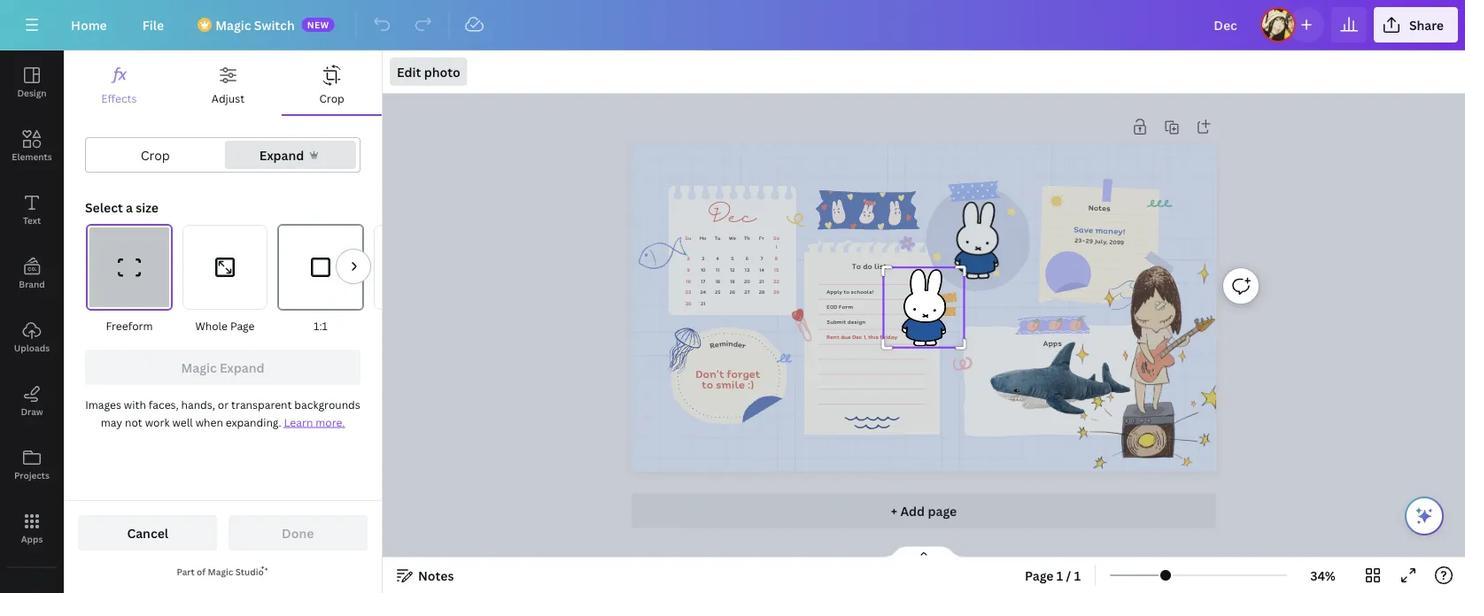 Task type: describe. For each thing, give the bounding box(es) containing it.
sea wave linear image
[[1110, 281, 1145, 310]]

effects
[[101, 91, 137, 105]]

1:1
[[314, 319, 328, 333]]

main menu bar
[[0, 0, 1466, 51]]

5
[[731, 255, 734, 262]]

don't
[[696, 366, 725, 382]]

forget
[[727, 366, 761, 382]]

34% button
[[1295, 562, 1352, 590]]

more.
[[316, 415, 345, 430]]

smile
[[716, 377, 746, 392]]

adjust
[[212, 91, 245, 105]]

16
[[686, 278, 691, 285]]

done
[[282, 525, 314, 542]]

whole page button
[[181, 224, 269, 336]]

sa
[[774, 234, 780, 241]]

share
[[1410, 16, 1445, 33]]

magic studio
[[208, 566, 264, 578]]

1:1 button
[[277, 224, 365, 336]]

size
[[136, 199, 159, 216]]

0 vertical spatial dec
[[709, 203, 757, 232]]

14
[[760, 266, 765, 274]]

learn more.
[[284, 415, 345, 430]]

page inside button
[[230, 319, 255, 333]]

eod
[[827, 303, 838, 311]]

rent
[[827, 333, 840, 341]]

/
[[1067, 568, 1072, 584]]

done button
[[228, 516, 368, 551]]

switch
[[254, 16, 295, 33]]

fish doodle line art. sea life decoration.hand drawn fish. fish chalk line art. image
[[635, 234, 690, 275]]

brand button
[[0, 242, 64, 306]]

34%
[[1311, 568, 1336, 584]]

canva assistant image
[[1414, 506, 1436, 527]]

elements
[[12, 151, 52, 163]]

:)
[[748, 377, 755, 392]]

a
[[126, 199, 133, 216]]

26
[[730, 289, 736, 296]]

add
[[901, 503, 925, 520]]

notes button
[[390, 562, 461, 590]]

21
[[760, 278, 765, 285]]

effects button
[[64, 51, 174, 114]]

we
[[729, 234, 737, 241]]

1 horizontal spatial page
[[1025, 568, 1054, 584]]

19
[[730, 278, 735, 285]]

10 24 3 17 31
[[701, 255, 706, 308]]

tu 11 25 4 18 we 12 26 5 19
[[715, 234, 737, 296]]

home link
[[57, 7, 121, 43]]

crop button
[[282, 51, 382, 114]]

part of
[[177, 566, 208, 578]]

2099
[[1110, 237, 1125, 247]]

edit
[[397, 63, 421, 80]]

edit photo
[[397, 63, 461, 80]]

1,
[[864, 333, 868, 341]]

may
[[101, 415, 122, 430]]

1 for sa
[[776, 244, 778, 251]]

18
[[716, 278, 721, 285]]

to
[[853, 261, 862, 272]]

to inside don't forget to smile :)
[[702, 377, 714, 392]]

magic for magic switch
[[216, 16, 251, 33]]

save money! 23-29 july, 2099
[[1074, 223, 1126, 247]]

show pages image
[[882, 546, 967, 560]]

this
[[869, 333, 879, 341]]

money!
[[1096, 224, 1126, 238]]

mo
[[700, 234, 707, 241]]

freeform button
[[85, 224, 174, 336]]

1 vertical spatial expand
[[220, 359, 265, 376]]

magic switch
[[216, 16, 295, 33]]

1 horizontal spatial crop
[[319, 91, 345, 105]]

draw
[[21, 406, 43, 418]]

fr
[[760, 234, 765, 241]]

when
[[196, 415, 223, 430]]

12
[[730, 266, 735, 274]]

3
[[702, 255, 705, 262]]

17
[[701, 278, 706, 285]]

sea waves  icon image
[[845, 417, 900, 430]]

25
[[715, 289, 721, 296]]

do
[[864, 261, 873, 272]]

apply to schools! eod form
[[827, 288, 874, 311]]

hands,
[[181, 397, 215, 412]]



Task type: locate. For each thing, give the bounding box(es) containing it.
cancel button
[[78, 516, 218, 551]]

1 left / at the right bottom of page
[[1057, 568, 1064, 584]]

2 vertical spatial magic
[[208, 566, 233, 578]]

0 vertical spatial notes
[[1089, 202, 1111, 214]]

apps
[[1044, 338, 1063, 349], [21, 534, 43, 545]]

fr 14 28 7 21
[[759, 234, 765, 296]]

1 vertical spatial to
[[702, 377, 714, 392]]

2 horizontal spatial 1
[[1075, 568, 1081, 584]]

0 horizontal spatial page
[[230, 319, 255, 333]]

to left smile
[[702, 377, 714, 392]]

photo
[[424, 63, 461, 80]]

0 horizontal spatial 1
[[776, 244, 778, 251]]

schools!
[[852, 288, 874, 296]]

th
[[745, 234, 750, 241]]

1 vertical spatial apps
[[21, 534, 43, 545]]

Crop button
[[90, 141, 221, 169]]

new
[[307, 19, 329, 31]]

27
[[745, 289, 750, 296]]

page
[[230, 319, 255, 333], [1025, 568, 1054, 584]]

22
[[774, 278, 780, 285]]

+ add page button
[[632, 494, 1217, 529]]

1 vertical spatial magic
[[181, 359, 217, 376]]

page
[[928, 503, 957, 520]]

july,
[[1095, 237, 1109, 246]]

0 horizontal spatial crop
[[141, 147, 170, 164]]

form
[[839, 303, 854, 311]]

due
[[841, 333, 852, 341]]

magic for magic expand
[[181, 359, 217, 376]]

apps inside button
[[21, 534, 43, 545]]

crop up size
[[141, 147, 170, 164]]

work
[[145, 415, 170, 430]]

0 vertical spatial to
[[844, 288, 850, 296]]

magic expand button
[[85, 350, 361, 386]]

30
[[686, 301, 692, 308]]

10
[[701, 266, 706, 274]]

whole page
[[195, 319, 255, 333]]

13
[[745, 266, 750, 274]]

magic left switch
[[216, 16, 251, 33]]

to
[[844, 288, 850, 296], [702, 377, 714, 392]]

file
[[142, 16, 164, 33]]

text
[[23, 214, 41, 226]]

1 horizontal spatial to
[[844, 288, 850, 296]]

0 vertical spatial expand
[[260, 147, 304, 164]]

24
[[701, 289, 706, 296]]

29 down 22
[[774, 289, 780, 296]]

1 down sa
[[776, 244, 778, 251]]

adjust button
[[174, 51, 282, 114]]

2
[[687, 255, 690, 262]]

7
[[761, 255, 764, 262]]

th 13 27 6 20
[[745, 234, 751, 296]]

29 for money!
[[1086, 236, 1094, 246]]

1
[[776, 244, 778, 251], [1057, 568, 1064, 584], [1075, 568, 1081, 584]]

23
[[686, 289, 692, 296]]

29
[[1086, 236, 1094, 246], [774, 289, 780, 296]]

1 horizontal spatial 29
[[1086, 236, 1094, 246]]

sa 1 15 29 8 22
[[774, 234, 780, 296]]

4
[[717, 255, 720, 262]]

jellyfish doodle line art image
[[654, 325, 709, 379]]

su 9 23 2 16 30 mo
[[686, 234, 707, 308]]

1 right / at the right bottom of page
[[1075, 568, 1081, 584]]

29 left july, in the right top of the page
[[1086, 236, 1094, 246]]

design
[[848, 318, 866, 326]]

0 horizontal spatial dec
[[709, 203, 757, 232]]

select
[[85, 199, 123, 216]]

dec up we
[[709, 203, 757, 232]]

1 horizontal spatial apps
[[1044, 338, 1063, 349]]

side panel tab list
[[0, 51, 64, 594]]

0 horizontal spatial to
[[702, 377, 714, 392]]

1 horizontal spatial 1
[[1057, 568, 1064, 584]]

save
[[1074, 223, 1094, 236]]

page left / at the right bottom of page
[[1025, 568, 1054, 584]]

magic up hands,
[[181, 359, 217, 376]]

of
[[197, 566, 206, 578]]

dec inside submit design rent due dec 1, this friday
[[853, 333, 863, 341]]

not
[[125, 415, 142, 430]]

+
[[891, 503, 898, 520]]

crop up expand button at the left of page
[[319, 91, 345, 105]]

magic expand
[[181, 359, 265, 376]]

images with faces, hands, or transparent backgrounds may not work well when expanding.
[[85, 397, 361, 430]]

23-
[[1075, 236, 1087, 245]]

1 vertical spatial page
[[1025, 568, 1054, 584]]

11
[[716, 266, 720, 274]]

1 for page
[[1057, 568, 1064, 584]]

9
[[687, 266, 690, 274]]

uploads button
[[0, 306, 64, 370]]

learn more. link
[[284, 415, 345, 430]]

studio
[[236, 566, 264, 578]]

su
[[686, 234, 692, 241]]

transparent
[[231, 397, 292, 412]]

0 vertical spatial 29
[[1086, 236, 1094, 246]]

Design title text field
[[1200, 7, 1254, 43]]

apps button
[[0, 497, 64, 561]]

design button
[[0, 51, 64, 114]]

images
[[85, 397, 121, 412]]

share button
[[1374, 7, 1459, 43]]

page right whole
[[230, 319, 255, 333]]

expand up or
[[220, 359, 265, 376]]

home
[[71, 16, 107, 33]]

dec left 1,
[[853, 333, 863, 341]]

1 inside sa 1 15 29 8 22
[[776, 244, 778, 251]]

Expand button
[[225, 141, 356, 169]]

0 horizontal spatial notes
[[418, 568, 454, 584]]

0 vertical spatial apps
[[1044, 338, 1063, 349]]

to right apply
[[844, 288, 850, 296]]

draw button
[[0, 370, 64, 433]]

expand down the crop button
[[260, 147, 304, 164]]

edit photo button
[[390, 58, 468, 86]]

tu
[[715, 234, 721, 241]]

29 for 1
[[774, 289, 780, 296]]

0 vertical spatial page
[[230, 319, 255, 333]]

dec
[[709, 203, 757, 232], [853, 333, 863, 341]]

29 inside save money! 23-29 july, 2099
[[1086, 236, 1094, 246]]

don't forget to smile :)
[[696, 366, 761, 392]]

notes inside button
[[418, 568, 454, 584]]

faces,
[[149, 397, 179, 412]]

apply
[[827, 288, 843, 296]]

0 horizontal spatial apps
[[21, 534, 43, 545]]

cute pastel hand drawn doodle line image
[[786, 208, 811, 232]]

0 vertical spatial crop
[[319, 91, 345, 105]]

magic right of at the bottom left of page
[[208, 566, 233, 578]]

magic inside main menu bar
[[216, 16, 251, 33]]

1 vertical spatial dec
[[853, 333, 863, 341]]

29 inside sa 1 15 29 8 22
[[774, 289, 780, 296]]

1 vertical spatial crop
[[141, 147, 170, 164]]

brand
[[19, 278, 45, 290]]

0 horizontal spatial 29
[[774, 289, 780, 296]]

audio image
[[0, 575, 64, 594]]

1 horizontal spatial notes
[[1089, 202, 1111, 214]]

1 horizontal spatial dec
[[853, 333, 863, 341]]

0 vertical spatial magic
[[216, 16, 251, 33]]

magic for magic studio
[[208, 566, 233, 578]]

page 1 / 1
[[1025, 568, 1081, 584]]

1 vertical spatial 29
[[774, 289, 780, 296]]

text button
[[0, 178, 64, 242]]

magic inside 'magic expand' button
[[181, 359, 217, 376]]

1 vertical spatial notes
[[418, 568, 454, 584]]

cancel
[[127, 525, 168, 542]]

freeform
[[106, 319, 153, 333]]

projects button
[[0, 433, 64, 497]]

+ add page
[[891, 503, 957, 520]]

expanding.
[[226, 415, 281, 430]]

20
[[745, 278, 751, 285]]

or
[[218, 397, 229, 412]]

uploads
[[14, 342, 50, 354]]

to inside the apply to schools! eod form
[[844, 288, 850, 296]]



Task type: vqa. For each thing, say whether or not it's contained in the screenshot.
Apps within the button
yes



